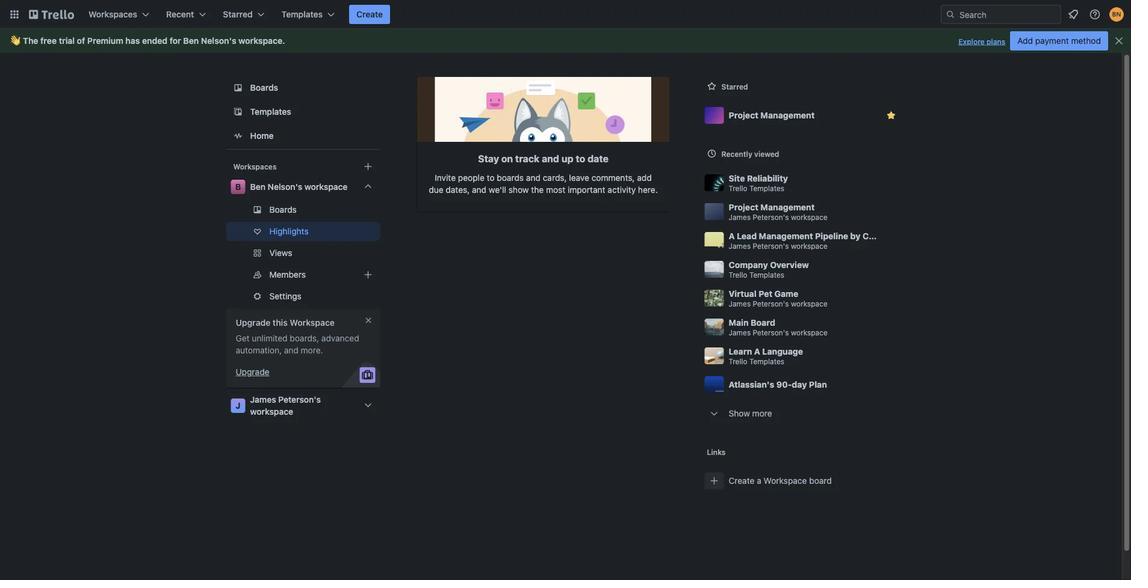 Task type: locate. For each thing, give the bounding box(es) containing it.
1 upgrade from the top
[[236, 318, 271, 328]]

premium
[[87, 36, 123, 46]]

workspace for this
[[290, 318, 335, 328]]

project inside project management james peterson's workspace
[[729, 202, 759, 212]]

workspace inside create a workspace board "button"
[[764, 477, 807, 486]]

and down "people"
[[472, 185, 487, 195]]

0 vertical spatial boards link
[[226, 77, 380, 99]]

peterson's up company overview trello templates
[[753, 242, 789, 251]]

0 vertical spatial boards
[[250, 83, 278, 93]]

invite
[[435, 173, 456, 183]]

2 upgrade from the top
[[236, 368, 269, 377]]

1 vertical spatial boards
[[269, 205, 297, 215]]

has
[[125, 36, 140, 46]]

templates down reliability
[[750, 185, 785, 193]]

home link
[[226, 125, 380, 147]]

a
[[757, 477, 761, 486]]

0 horizontal spatial workspaces
[[89, 9, 137, 19]]

1 vertical spatial project
[[729, 202, 759, 212]]

workspace up boards,
[[290, 318, 335, 328]]

nelson's down starred "dropdown button"
[[201, 36, 236, 46]]

workspaces up premium
[[89, 9, 137, 19]]

a
[[729, 231, 735, 241], [754, 347, 760, 357]]

0 vertical spatial ben
[[183, 36, 199, 46]]

nelson's
[[201, 36, 236, 46], [268, 182, 302, 192]]

templates up pet
[[750, 271, 785, 280]]

1 vertical spatial create
[[729, 477, 755, 486]]

boards right the board icon
[[250, 83, 278, 93]]

trello down company
[[729, 271, 748, 280]]

starred up project management
[[722, 82, 748, 91]]

boards,
[[290, 334, 319, 344]]

1 horizontal spatial workspaces
[[233, 163, 277, 171]]

0 vertical spatial create
[[356, 9, 383, 19]]

boards link up highlights link
[[226, 200, 380, 220]]

create inside create a workspace board "button"
[[729, 477, 755, 486]]

workspace up a lead management pipeline by crmble james peterson's workspace
[[791, 213, 828, 222]]

highlights
[[269, 227, 309, 237]]

j
[[236, 401, 241, 411]]

peterson's up lead
[[753, 213, 789, 222]]

create button
[[349, 5, 390, 24]]

james up lead
[[729, 213, 751, 222]]

0 horizontal spatial nelson's
[[201, 36, 236, 46]]

workspace right a
[[764, 477, 807, 486]]

boards
[[250, 83, 278, 93], [269, 205, 297, 215]]

nelson's up highlights
[[268, 182, 302, 192]]

workspace down game
[[791, 300, 828, 309]]

a lead management pipeline by crmble james peterson's workspace
[[729, 231, 893, 251]]

trello inside learn a language trello templates
[[729, 358, 748, 366]]

0 vertical spatial to
[[576, 153, 585, 165]]

cards,
[[543, 173, 567, 183]]

create a workspace board button
[[700, 467, 906, 496]]

add
[[637, 173, 652, 183]]

ben nelson (bennelson96) image
[[1110, 7, 1124, 22]]

0 vertical spatial management
[[761, 110, 815, 120]]

peterson's inside james peterson's workspace
[[278, 395, 321, 405]]

1 trello from the top
[[729, 185, 748, 193]]

workspace inside main board james peterson's workspace
[[791, 329, 828, 337]]

templates up .
[[282, 9, 323, 19]]

workspaces inside dropdown button
[[89, 9, 137, 19]]

upgrade
[[236, 318, 271, 328], [236, 368, 269, 377]]

0 vertical spatial starred
[[223, 9, 253, 19]]

show more
[[729, 409, 772, 419]]

upgrade down automation,
[[236, 368, 269, 377]]

main board james peterson's workspace
[[729, 318, 828, 337]]

atlassian's 90-day plan link
[[700, 371, 906, 400]]

trello
[[729, 185, 748, 193], [729, 271, 748, 280], [729, 358, 748, 366]]

0 vertical spatial workspace
[[290, 318, 335, 328]]

workspace right j
[[250, 407, 293, 417]]

👋
[[10, 36, 18, 46]]

show more button
[[700, 400, 906, 429]]

2 boards link from the top
[[226, 200, 380, 220]]

0 vertical spatial trello
[[729, 185, 748, 193]]

templates button
[[274, 5, 342, 24]]

important
[[568, 185, 605, 195]]

trello inside company overview trello templates
[[729, 271, 748, 280]]

james down lead
[[729, 242, 751, 251]]

0 vertical spatial upgrade
[[236, 318, 271, 328]]

templates inside dropdown button
[[282, 9, 323, 19]]

to up we'll
[[487, 173, 495, 183]]

get
[[236, 334, 250, 344]]

1 horizontal spatial to
[[576, 153, 585, 165]]

board image
[[231, 81, 245, 95]]

1 vertical spatial upgrade
[[236, 368, 269, 377]]

1 horizontal spatial ben
[[250, 182, 265, 192]]

0 horizontal spatial starred
[[223, 9, 253, 19]]

ben right "b"
[[250, 182, 265, 192]]

james right j
[[250, 395, 276, 405]]

1 vertical spatial management
[[761, 202, 815, 212]]

0 vertical spatial a
[[729, 231, 735, 241]]

project up recently
[[729, 110, 759, 120]]

1 horizontal spatial nelson's
[[268, 182, 302, 192]]

1 vertical spatial boards link
[[226, 200, 380, 220]]

views link
[[226, 244, 380, 263]]

management up "viewed"
[[761, 110, 815, 120]]

add image
[[361, 268, 375, 282]]

create inside 'create' button
[[356, 9, 383, 19]]

2 trello from the top
[[729, 271, 748, 280]]

a inside a lead management pipeline by crmble james peterson's workspace
[[729, 231, 735, 241]]

trello down learn
[[729, 358, 748, 366]]

trello inside "site reliability trello templates"
[[729, 185, 748, 193]]

peterson's down more.
[[278, 395, 321, 405]]

management
[[761, 110, 815, 120], [761, 202, 815, 212], [759, 231, 813, 241]]

0 horizontal spatial a
[[729, 231, 735, 241]]

template board image
[[231, 105, 245, 119]]

ben nelson's workspace
[[250, 182, 348, 192]]

language
[[762, 347, 803, 357]]

and down boards,
[[284, 346, 299, 356]]

advanced
[[321, 334, 359, 344]]

workspace inside upgrade this workspace get unlimited boards, advanced automation, and more.
[[290, 318, 335, 328]]

0 notifications image
[[1066, 7, 1081, 22]]

workspace
[[238, 36, 282, 46], [305, 182, 348, 192], [791, 213, 828, 222], [791, 242, 828, 251], [791, 300, 828, 309], [791, 329, 828, 337], [250, 407, 293, 417]]

to inside invite people to boards and cards, leave comments, add due dates, and we'll show the most important activity here.
[[487, 173, 495, 183]]

1 vertical spatial nelson's
[[268, 182, 302, 192]]

james down virtual
[[729, 300, 751, 309]]

explore
[[959, 37, 985, 46]]

james inside james peterson's workspace
[[250, 395, 276, 405]]

1 horizontal spatial workspace
[[764, 477, 807, 486]]

1 vertical spatial ben
[[250, 182, 265, 192]]

crmble
[[863, 231, 893, 241]]

atlassian's
[[729, 380, 775, 390]]

upgrade button
[[236, 367, 269, 379]]

workspaces
[[89, 9, 137, 19], [233, 163, 277, 171]]

game
[[775, 289, 799, 299]]

2 project from the top
[[729, 202, 759, 212]]

1 horizontal spatial create
[[729, 477, 755, 486]]

banner
[[0, 29, 1131, 53]]

0 vertical spatial project
[[729, 110, 759, 120]]

the
[[23, 36, 38, 46]]

1 vertical spatial a
[[754, 347, 760, 357]]

project for project management
[[729, 110, 759, 120]]

boards up highlights
[[269, 205, 297, 215]]

trello for site
[[729, 185, 748, 193]]

boards link for views
[[226, 200, 380, 220]]

management inside project management james peterson's workspace
[[761, 202, 815, 212]]

90-
[[777, 380, 792, 390]]

starred right recent popup button
[[223, 9, 253, 19]]

workspace for a
[[764, 477, 807, 486]]

workspace inside project management james peterson's workspace
[[791, 213, 828, 222]]

1 vertical spatial workspace
[[764, 477, 807, 486]]

and up the
[[526, 173, 541, 183]]

boards link up templates link
[[226, 77, 380, 99]]

workspace down pipeline
[[791, 242, 828, 251]]

0 vertical spatial workspaces
[[89, 9, 137, 19]]

management for project management
[[761, 110, 815, 120]]

ben right "for"
[[183, 36, 199, 46]]

links
[[707, 449, 726, 457]]

upgrade for upgrade this workspace get unlimited boards, advanced automation, and more.
[[236, 318, 271, 328]]

dates,
[[446, 185, 470, 195]]

trello down site
[[729, 185, 748, 193]]

management down project management james peterson's workspace
[[759, 231, 813, 241]]

1 vertical spatial trello
[[729, 271, 748, 280]]

workspaces button
[[81, 5, 157, 24]]

james
[[729, 213, 751, 222], [729, 242, 751, 251], [729, 300, 751, 309], [729, 329, 751, 337], [250, 395, 276, 405]]

boards
[[497, 173, 524, 183]]

payment
[[1035, 36, 1069, 46]]

2 vertical spatial trello
[[729, 358, 748, 366]]

project down "site reliability trello templates"
[[729, 202, 759, 212]]

upgrade up get
[[236, 318, 271, 328]]

members link
[[226, 266, 380, 285]]

1 horizontal spatial a
[[754, 347, 760, 357]]

show
[[729, 409, 750, 419]]

track
[[515, 153, 540, 165]]

workspaces up "b"
[[233, 163, 277, 171]]

Search field
[[955, 5, 1061, 23]]

upgrade inside upgrade this workspace get unlimited boards, advanced automation, and more.
[[236, 318, 271, 328]]

0 horizontal spatial create
[[356, 9, 383, 19]]

create
[[356, 9, 383, 19], [729, 477, 755, 486]]

peterson's inside virtual pet game james peterson's workspace
[[753, 300, 789, 309]]

workspace up the language
[[791, 329, 828, 337]]

2 vertical spatial management
[[759, 231, 813, 241]]

reliability
[[747, 173, 788, 183]]

james down main
[[729, 329, 751, 337]]

james inside project management james peterson's workspace
[[729, 213, 751, 222]]

a inside learn a language trello templates
[[754, 347, 760, 357]]

project inside project management link
[[729, 110, 759, 120]]

templates down the language
[[750, 358, 785, 366]]

1 project from the top
[[729, 110, 759, 120]]

a left lead
[[729, 231, 735, 241]]

to right up
[[576, 153, 585, 165]]

more.
[[301, 346, 323, 356]]

unlimited
[[252, 334, 288, 344]]

0 horizontal spatial workspace
[[290, 318, 335, 328]]

management inside a lead management pipeline by crmble james peterson's workspace
[[759, 231, 813, 241]]

create for create a workspace board
[[729, 477, 755, 486]]

due
[[429, 185, 443, 195]]

members
[[269, 270, 306, 280]]

0 horizontal spatial to
[[487, 173, 495, 183]]

1 vertical spatial to
[[487, 173, 495, 183]]

plan
[[809, 380, 827, 390]]

1 vertical spatial starred
[[722, 82, 748, 91]]

1 boards link from the top
[[226, 77, 380, 99]]

a right learn
[[754, 347, 760, 357]]

workspace
[[290, 318, 335, 328], [764, 477, 807, 486]]

3 trello from the top
[[729, 358, 748, 366]]

project management link
[[700, 101, 906, 130]]

home
[[250, 131, 274, 141]]

create for create
[[356, 9, 383, 19]]

0 horizontal spatial ben
[[183, 36, 199, 46]]

search image
[[946, 10, 955, 19]]

workspace down starred "dropdown button"
[[238, 36, 282, 46]]

activity
[[608, 185, 636, 195]]

views
[[269, 248, 292, 258]]

create a workspace board
[[729, 477, 832, 486]]

upgrade for upgrade
[[236, 368, 269, 377]]

management down reliability
[[761, 202, 815, 212]]

recently viewed
[[722, 150, 779, 158]]

peterson's down pet
[[753, 300, 789, 309]]

ended
[[142, 36, 167, 46]]

peterson's down board
[[753, 329, 789, 337]]

templates
[[282, 9, 323, 19], [250, 107, 291, 117], [750, 185, 785, 193], [750, 271, 785, 280], [750, 358, 785, 366]]



Task type: describe. For each thing, give the bounding box(es) containing it.
starred inside "dropdown button"
[[223, 9, 253, 19]]

workspace up highlights link
[[305, 182, 348, 192]]

explore plans
[[959, 37, 1006, 46]]

ben inside banner
[[183, 36, 199, 46]]

james inside virtual pet game james peterson's workspace
[[729, 300, 751, 309]]

for
[[170, 36, 181, 46]]

trello for company
[[729, 271, 748, 280]]

b
[[235, 182, 241, 192]]

company
[[729, 260, 768, 270]]

open information menu image
[[1089, 8, 1101, 20]]

comments,
[[592, 173, 635, 183]]

management for project management james peterson's workspace
[[761, 202, 815, 212]]

workspace inside james peterson's workspace
[[250, 407, 293, 417]]

plans
[[987, 37, 1006, 46]]

overview
[[770, 260, 809, 270]]

wave image
[[10, 36, 18, 46]]

0 vertical spatial nelson's
[[201, 36, 236, 46]]

add payment method
[[1018, 36, 1101, 46]]

peterson's inside project management james peterson's workspace
[[753, 213, 789, 222]]

add
[[1018, 36, 1033, 46]]

pet
[[759, 289, 773, 299]]

the
[[531, 185, 544, 195]]

james inside main board james peterson's workspace
[[729, 329, 751, 337]]

james peterson's workspace
[[250, 395, 321, 417]]

site reliability trello templates
[[729, 173, 788, 193]]

this
[[273, 318, 288, 328]]

day
[[792, 380, 807, 390]]

workspace inside virtual pet game james peterson's workspace
[[791, 300, 828, 309]]

automation,
[[236, 346, 282, 356]]

primary element
[[0, 0, 1131, 29]]

lead
[[737, 231, 757, 241]]

date
[[588, 153, 609, 165]]

we'll
[[489, 185, 506, 195]]

more
[[752, 409, 772, 419]]

banner containing 👋
[[0, 29, 1131, 53]]

most
[[546, 185, 565, 195]]

board
[[751, 318, 775, 328]]

board
[[809, 477, 832, 486]]

home image
[[231, 129, 245, 143]]

templates inside company overview trello templates
[[750, 271, 785, 280]]

upgrade this workspace get unlimited boards, advanced automation, and more.
[[236, 318, 359, 356]]

people
[[458, 173, 485, 183]]

create a workspace image
[[361, 160, 375, 174]]

settings link
[[226, 287, 380, 306]]

workspace inside a lead management pipeline by crmble james peterson's workspace
[[791, 242, 828, 251]]

show
[[509, 185, 529, 195]]

explore plans button
[[959, 34, 1006, 49]]

on
[[501, 153, 513, 165]]

click to unstar project management. it will be removed from your starred list. image
[[885, 110, 897, 122]]

boards link for home
[[226, 77, 380, 99]]

invite people to boards and cards, leave comments, add due dates, and we'll show the most important activity here.
[[429, 173, 658, 195]]

back to home image
[[29, 5, 74, 24]]

1 horizontal spatial starred
[[722, 82, 748, 91]]

by
[[850, 231, 861, 241]]

starred button
[[216, 5, 272, 24]]

and left up
[[542, 153, 559, 165]]

templates link
[[226, 101, 380, 123]]

james inside a lead management pipeline by crmble james peterson's workspace
[[729, 242, 751, 251]]

learn a language trello templates
[[729, 347, 803, 366]]

site
[[729, 173, 745, 183]]

up
[[562, 153, 574, 165]]

trial
[[59, 36, 75, 46]]

atlassian's 90-day plan
[[729, 380, 827, 390]]

highlights link
[[226, 222, 380, 241]]

here.
[[638, 185, 658, 195]]

.
[[282, 36, 285, 46]]

project management
[[729, 110, 815, 120]]

peterson's inside main board james peterson's workspace
[[753, 329, 789, 337]]

recent button
[[159, 5, 213, 24]]

stay
[[478, 153, 499, 165]]

templates up home
[[250, 107, 291, 117]]

templates inside "site reliability trello templates"
[[750, 185, 785, 193]]

project for project management james peterson's workspace
[[729, 202, 759, 212]]

1 vertical spatial workspaces
[[233, 163, 277, 171]]

templates inside learn a language trello templates
[[750, 358, 785, 366]]

👋 the free trial of premium has ended for ben nelson's workspace .
[[10, 36, 285, 46]]

recently
[[722, 150, 752, 158]]

stay on track and up to date
[[478, 153, 609, 165]]

boards for views
[[269, 205, 297, 215]]

boards for home
[[250, 83, 278, 93]]

of
[[77, 36, 85, 46]]

viewed
[[754, 150, 779, 158]]

project management james peterson's workspace
[[729, 202, 828, 222]]

recent
[[166, 9, 194, 19]]

settings
[[269, 292, 302, 302]]

virtual pet game james peterson's workspace
[[729, 289, 828, 309]]

leave
[[569, 173, 589, 183]]

company overview trello templates
[[729, 260, 809, 280]]

peterson's inside a lead management pipeline by crmble james peterson's workspace
[[753, 242, 789, 251]]

method
[[1071, 36, 1101, 46]]

and inside upgrade this workspace get unlimited boards, advanced automation, and more.
[[284, 346, 299, 356]]

free
[[40, 36, 57, 46]]

add payment method button
[[1010, 31, 1108, 51]]



Task type: vqa. For each thing, say whether or not it's contained in the screenshot.
Up
yes



